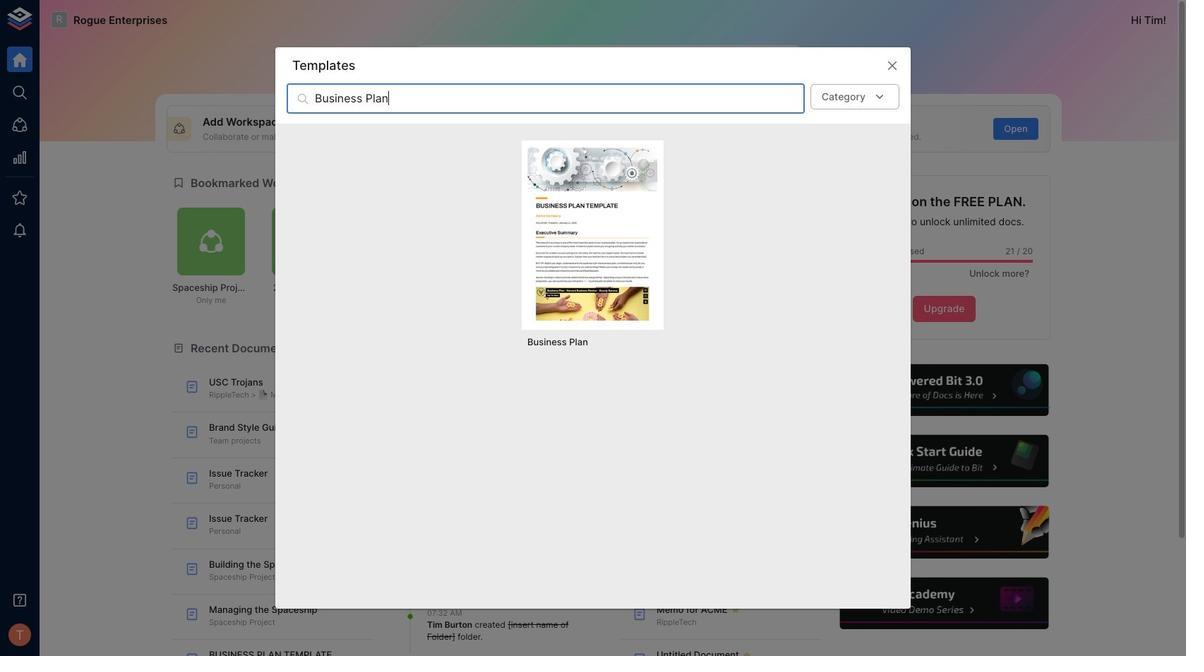 Task type: vqa. For each thing, say whether or not it's contained in the screenshot.
WORKSPACES
no



Task type: describe. For each thing, give the bounding box(es) containing it.
4 help image from the top
[[838, 576, 1051, 632]]

1 help image from the top
[[838, 362, 1051, 418]]



Task type: locate. For each thing, give the bounding box(es) containing it.
Search Templates... text field
[[315, 84, 805, 114]]

3 help image from the top
[[838, 504, 1051, 561]]

business plan image
[[528, 146, 658, 320]]

dialog
[[275, 47, 911, 609]]

help image
[[838, 362, 1051, 418], [838, 433, 1051, 489], [838, 504, 1051, 561], [838, 576, 1051, 632]]

2 help image from the top
[[838, 433, 1051, 489]]



